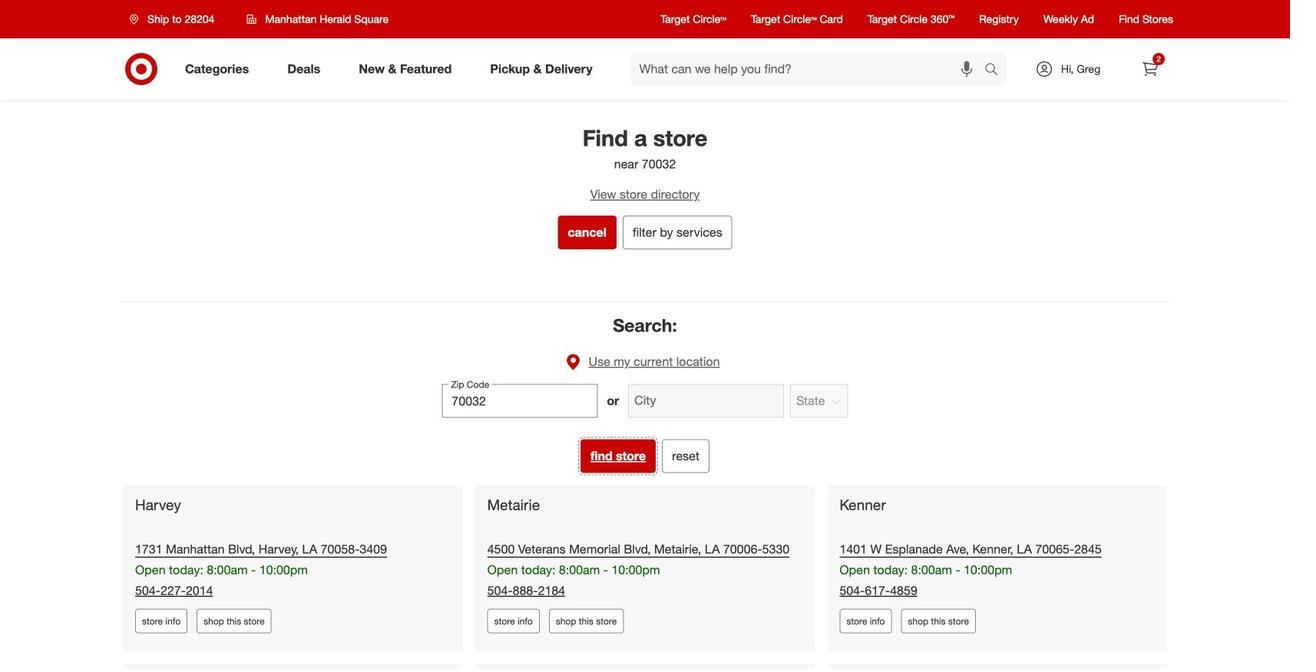 Task type: vqa. For each thing, say whether or not it's contained in the screenshot.
text box
yes



Task type: locate. For each thing, give the bounding box(es) containing it.
None text field
[[442, 385, 598, 418], [629, 385, 785, 418], [442, 385, 598, 418], [629, 385, 785, 418]]



Task type: describe. For each thing, give the bounding box(es) containing it.
What can we help you find? suggestions appear below search field
[[631, 52, 989, 86]]



